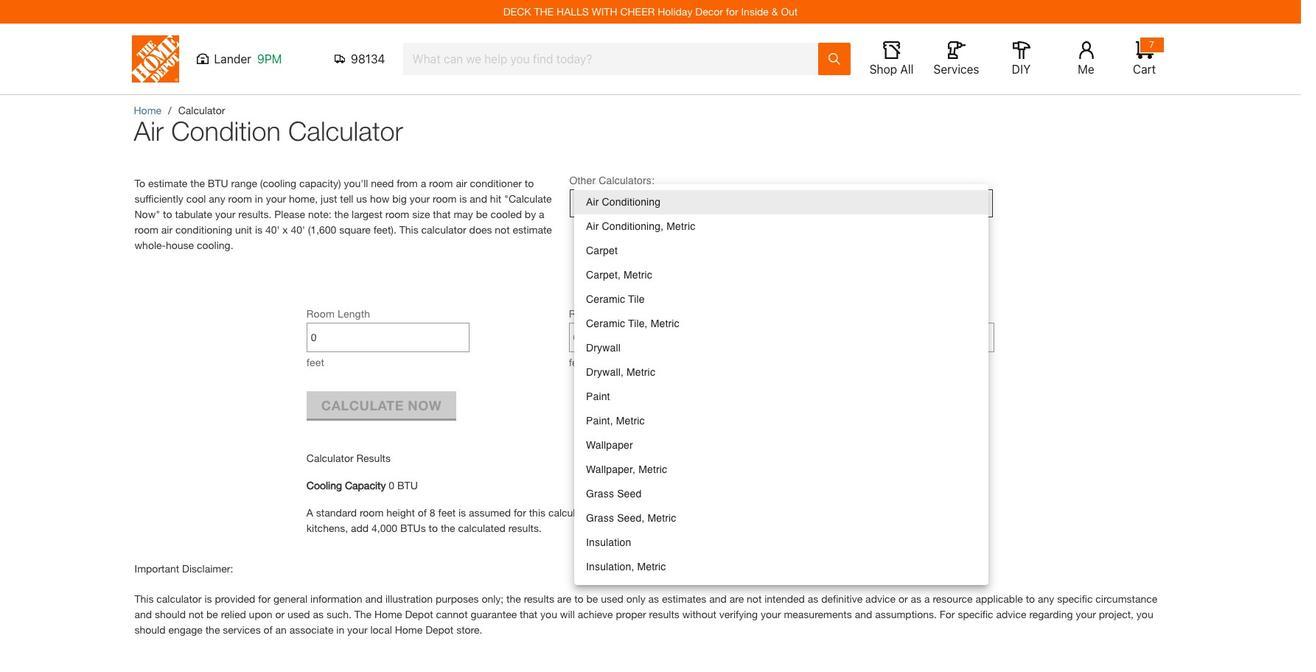 Task type: describe. For each thing, give the bounding box(es) containing it.
increase
[[811, 507, 850, 519]]

air conditioning button
[[574, 191, 988, 213]]

services button
[[933, 41, 980, 77]]

list box containing air conditioning
[[574, 184, 989, 585]]

engage
[[168, 624, 203, 636]]

"calculate
[[504, 192, 552, 205]]

this calculator is provided for general information and illustration purposes only; the results are to be used only as estimates and are not intended as definitive advice or as a resource applicable to any specific circumstance and should not be relied upon or used as such. the home depot cannot guarantee that you will achieve proper results without verifying your measurements and assumptions. for specific advice regarding your project, you should engage the services of an associate in your local home depot store.
[[135, 593, 1158, 636]]

measurements
[[784, 608, 852, 621]]

carpet option
[[574, 239, 989, 263]]

now
[[408, 397, 442, 413]]

carpet,
[[586, 269, 621, 281]]

a down "calculate
[[539, 208, 545, 220]]

metric inside "option"
[[639, 464, 667, 476]]

kitchens,
[[307, 522, 348, 535]]

ceramic for ceramic tile, metric
[[586, 318, 625, 330]]

and up without
[[709, 593, 727, 605]]

a inside a standard room height of 8 feet is assumed for this calculator. entering a room height greater than 8 feet will increase  your dimensions by 10%. for kitchens, add 4,000 btus to the calculated results.
[[639, 507, 645, 519]]

drywall, metric option
[[574, 361, 989, 385]]

1 vertical spatial air
[[161, 223, 173, 236]]

how
[[370, 192, 390, 205]]

diy button
[[998, 41, 1045, 77]]

feet).
[[374, 223, 397, 236]]

1 horizontal spatial results
[[649, 608, 680, 621]]

your down intended
[[761, 608, 781, 621]]

the
[[354, 608, 372, 621]]

purposes
[[436, 593, 479, 605]]

to up achieve
[[574, 593, 584, 605]]

big
[[392, 192, 407, 205]]

carpet, metric
[[586, 269, 653, 281]]

associate
[[290, 624, 334, 636]]

such.
[[327, 608, 352, 621]]

0 vertical spatial specific
[[1057, 593, 1093, 605]]

sufficiently
[[135, 192, 183, 205]]

that inside to estimate the btu range (cooling capacity) you'll    need from a room air conditioner to sufficiently cool any room    in your home, just tell us how big your room is and hit "calculate now"    to tabulate your results. please note: the largest room size that    may be cooled by a room air conditioning unit is 40' x 40'    (1,600 square feet). this calculator does not estimate whole-house cooling.
[[433, 208, 451, 220]]

tile,
[[628, 318, 648, 330]]

grass for grass seed
[[586, 488, 614, 500]]

wallpaper, metric
[[586, 464, 667, 476]]

1 horizontal spatial estimate
[[513, 223, 552, 236]]

room up add
[[360, 507, 384, 519]]

1 vertical spatial home
[[375, 608, 402, 621]]

dimensions
[[876, 507, 928, 519]]

room up "may"
[[433, 192, 457, 205]]

me
[[1078, 63, 1095, 76]]

only;
[[482, 593, 504, 605]]

hit
[[490, 192, 501, 205]]

achieve
[[578, 608, 613, 621]]

does
[[469, 223, 492, 236]]

diy
[[1012, 63, 1031, 76]]

be inside to estimate the btu range (cooling capacity) you'll    need from a room air conditioner to sufficiently cool any room    in your home, just tell us how big your room is and hit "calculate now"    to tabulate your results. please note: the largest room size that    may be cooled by a room air conditioning unit is 40' x 40'    (1,600 square feet). this calculator does not estimate whole-house cooling.
[[476, 208, 488, 220]]

assumptions.
[[875, 608, 937, 621]]

as up associate in the bottom of the page
[[313, 608, 324, 621]]

need
[[371, 177, 394, 189]]

please
[[274, 208, 305, 220]]

air conditioning for air conditioning option
[[586, 196, 661, 208]]

verifying
[[719, 608, 758, 621]]

and down definitive in the right bottom of the page
[[855, 608, 872, 621]]

calculated
[[458, 522, 506, 535]]

room down now"
[[135, 223, 158, 236]]

air conditioning, metric option
[[574, 215, 989, 239]]

the home depot logo image
[[132, 35, 179, 83]]

1 vertical spatial should
[[135, 624, 166, 636]]

feet up insulation option
[[773, 507, 791, 519]]

ceramic tile, metric
[[586, 318, 680, 330]]

as up "measurements"
[[808, 593, 819, 605]]

paint
[[586, 391, 610, 403]]

10%.
[[945, 507, 970, 519]]

this
[[529, 507, 546, 519]]

1 horizontal spatial air
[[456, 177, 467, 189]]

size
[[412, 208, 430, 220]]

for inside "this calculator is provided for general information and illustration purposes only; the results are to be used only as estimates and are not intended as definitive advice or as a resource applicable to any specific circumstance and should not be relied upon or used as such. the home depot cannot guarantee that you will achieve proper results without verifying your measurements and assumptions. for specific advice regarding your project, you should engage the services of an associate in your local home depot store."
[[258, 593, 271, 605]]

services
[[223, 624, 261, 636]]

a right from
[[421, 177, 426, 189]]

0 horizontal spatial be
[[206, 608, 218, 621]]

cool
[[186, 192, 206, 205]]

proper
[[616, 608, 646, 621]]

grass for grass seed, metric
[[586, 512, 614, 524]]

and down important
[[135, 608, 152, 621]]

calculator inside to estimate the btu range (cooling capacity) you'll    need from a room air conditioner to sufficiently cool any room    in your home, just tell us how big your room is and hit "calculate now"    to tabulate your results. please note: the largest room size that    may be cooled by a room air conditioning unit is 40' x 40'    (1,600 square feet). this calculator does not estimate whole-house cooling.
[[421, 223, 466, 236]]

calculator right /
[[178, 104, 225, 116]]

0 horizontal spatial estimate
[[148, 177, 188, 189]]

out
[[781, 5, 798, 18]]

than
[[741, 507, 762, 519]]

2 are from the left
[[730, 593, 744, 605]]

1 vertical spatial advice
[[996, 608, 1027, 621]]

decor
[[695, 5, 723, 18]]

as up assumptions.
[[911, 593, 922, 605]]

drywall,
[[586, 366, 624, 378]]

estimates
[[662, 593, 707, 605]]

0 vertical spatial should
[[155, 608, 186, 621]]

now"
[[135, 208, 160, 220]]

store.
[[457, 624, 483, 636]]

air for air conditioning option
[[586, 196, 599, 208]]

metric right tile,
[[651, 318, 680, 330]]

1 40' from the left
[[265, 223, 280, 236]]

your left project,
[[1076, 608, 1096, 621]]

in inside "this calculator is provided for general information and illustration purposes only; the results are to be used only as estimates and are not intended as definitive advice or as a resource applicable to any specific circumstance and should not be relied upon or used as such. the home depot cannot guarantee that you will achieve proper results without verifying your measurements and assumptions. for specific advice regarding your project, you should engage the services of an associate in your local home depot store."
[[336, 624, 344, 636]]

of inside a standard room height of 8 feet is assumed for this calculator. entering a room height greater than 8 feet will increase  your dimensions by 10%. for kitchens, add 4,000 btus to the calculated results.
[[418, 507, 427, 519]]

lander 9pm
[[214, 52, 282, 66]]

not inside to estimate the btu range (cooling capacity) you'll    need from a room air conditioner to sufficiently cool any room    in your home, just tell us how big your room is and hit "calculate now"    to tabulate your results. please note: the largest room size that    may be cooled by a room air conditioning unit is 40' x 40'    (1,600 square feet). this calculator does not estimate whole-house cooling.
[[495, 223, 510, 236]]

important disclaimer:
[[135, 563, 233, 575]]

1 vertical spatial specific
[[958, 608, 994, 621]]

calculator up cooling at the bottom left
[[307, 452, 354, 464]]

all
[[901, 63, 914, 76]]

0 vertical spatial results
[[524, 593, 554, 605]]

calculator.
[[548, 507, 596, 519]]

results
[[356, 452, 391, 464]]

2 40' from the left
[[291, 223, 305, 236]]

metric inside option
[[667, 220, 696, 232]]

feet left assumed
[[438, 507, 456, 519]]

metric right seed,
[[648, 512, 676, 524]]

cart 7
[[1133, 39, 1156, 76]]

calculate now
[[321, 397, 442, 413]]

deck
[[503, 5, 531, 18]]

seed,
[[617, 512, 645, 524]]

capacity)
[[299, 177, 341, 189]]

insulation, metric
[[586, 561, 666, 573]]

regarding
[[1030, 608, 1073, 621]]

your up size
[[410, 192, 430, 205]]

width
[[600, 307, 628, 320]]

provided
[[215, 593, 255, 605]]

the right engage
[[205, 624, 220, 636]]

greater
[[706, 507, 739, 519]]

will inside "this calculator is provided for general information and illustration purposes only; the results are to be used only as estimates and are not intended as definitive advice or as a resource applicable to any specific circumstance and should not be relied upon or used as such. the home depot cannot guarantee that you will achieve proper results without verifying your measurements and assumptions. for specific advice regarding your project, you should engage the services of an associate in your local home depot store."
[[560, 608, 575, 621]]

will inside a standard room height of 8 feet is assumed for this calculator. entering a room height greater than 8 feet will increase  your dimensions by 10%. for kitchens, add 4,000 btus to the calculated results.
[[793, 507, 808, 519]]

air conditioning option
[[574, 190, 989, 215]]

paint, metric option
[[574, 409, 989, 434]]

by inside to estimate the btu range (cooling capacity) you'll    need from a room air conditioner to sufficiently cool any room    in your home, just tell us how big your room is and hit "calculate now"    to tabulate your results. please note: the largest room size that    may be cooled by a room air conditioning unit is 40' x 40'    (1,600 square feet). this calculator does not estimate whole-house cooling.
[[525, 208, 536, 220]]

to
[[135, 177, 145, 189]]

any inside to estimate the btu range (cooling capacity) you'll    need from a room air conditioner to sufficiently cool any room    in your home, just tell us how big your room is and hit "calculate now"    to tabulate your results. please note: the largest room size that    may be cooled by a room air conditioning unit is 40' x 40'    (1,600 square feet). this calculator does not estimate whole-house cooling.
[[209, 192, 225, 205]]

in inside to estimate the btu range (cooling capacity) you'll    need from a room air conditioner to sufficiently cool any room    in your home, just tell us how big your room is and hit "calculate now"    to tabulate your results. please note: the largest room size that    may be cooled by a room air conditioning unit is 40' x 40'    (1,600 square feet). this calculator does not estimate whole-house cooling.
[[255, 192, 263, 205]]

calculator up you'll
[[288, 115, 403, 147]]

a inside "this calculator is provided for general information and illustration purposes only; the results are to be used only as estimates and are not intended as definitive advice or as a resource applicable to any specific circumstance and should not be relied upon or used as such. the home depot cannot guarantee that you will achieve proper results without verifying your measurements and assumptions. for specific advice regarding your project, you should engage the services of an associate in your local home depot store."
[[925, 593, 930, 605]]

important
[[135, 563, 179, 575]]

1 vertical spatial used
[[288, 608, 310, 621]]

square
[[339, 223, 371, 236]]

paint,
[[586, 415, 613, 427]]

information
[[310, 593, 362, 605]]

drywall option
[[574, 336, 989, 361]]

btus
[[400, 522, 426, 535]]

btu for 0
[[397, 479, 418, 492]]

1 you from the left
[[540, 608, 557, 621]]

btu for the
[[208, 177, 228, 189]]

feet down room length
[[307, 356, 324, 369]]

this inside "this calculator is provided for general information and illustration purposes only; the results are to be used only as estimates and are not intended as definitive advice or as a resource applicable to any specific circumstance and should not be relied upon or used as such. the home depot cannot guarantee that you will achieve proper results without verifying your measurements and assumptions. for specific advice regarding your project, you should engage the services of an associate in your local home depot store."
[[135, 593, 154, 605]]

wallpaper,
[[586, 464, 636, 476]]

room length
[[307, 307, 370, 320]]

and up the
[[365, 593, 383, 605]]

grass seed, metric
[[586, 512, 676, 524]]

home inside home / calculator air condition calculator
[[134, 104, 162, 116]]

entering
[[598, 507, 637, 519]]

conditioning,
[[602, 220, 664, 232]]

illustration
[[386, 593, 433, 605]]

insulation,
[[586, 561, 634, 573]]

4,000
[[372, 522, 397, 535]]

2 height from the left
[[675, 507, 703, 519]]

shop all
[[870, 63, 914, 76]]

grass seed, metric option
[[574, 507, 989, 531]]

drywall
[[586, 342, 621, 354]]

other
[[570, 175, 596, 187]]

air conditioning, metric
[[586, 220, 696, 232]]



Task type: vqa. For each thing, say whether or not it's contained in the screenshot.
NEXT- at left top
no



Task type: locate. For each thing, give the bounding box(es) containing it.
is inside a standard room height of 8 feet is assumed for this calculator. entering a room height greater than 8 feet will increase  your dimensions by 10%. for kitchens, add 4,000 btus to the calculated results.
[[459, 507, 466, 519]]

1 horizontal spatial specific
[[1057, 593, 1093, 605]]

0 vertical spatial grass
[[586, 488, 614, 500]]

0 vertical spatial btu
[[208, 177, 228, 189]]

0 vertical spatial advice
[[866, 593, 896, 605]]

metric right paint,
[[616, 415, 645, 427]]

length
[[338, 307, 370, 320]]

1 horizontal spatial be
[[476, 208, 488, 220]]

paint option
[[574, 385, 989, 409]]

1 conditioning from the left
[[602, 196, 661, 208]]

add
[[351, 522, 369, 535]]

to down the sufficiently on the left top
[[163, 208, 172, 220]]

largest
[[352, 208, 383, 220]]

for inside a standard room height of 8 feet is assumed for this calculator. entering a room height greater than 8 feet will increase  your dimensions by 10%. for kitchens, add 4,000 btus to the calculated results.
[[514, 507, 526, 519]]

0 horizontal spatial results
[[524, 593, 554, 605]]

estimate up the sufficiently on the left top
[[148, 177, 188, 189]]

to estimate the btu range (cooling capacity) you'll    need from a room air conditioner to sufficiently cool any room    in your home, just tell us how big your room is and hit "calculate now"    to tabulate your results. please note: the largest room size that    may be cooled by a room air conditioning unit is 40' x 40'    (1,600 square feet). this calculator does not estimate whole-house cooling.
[[135, 177, 552, 251]]

1 horizontal spatial results.
[[509, 522, 542, 535]]

your down the
[[347, 624, 368, 636]]

8 left assumed
[[430, 507, 435, 519]]

should up engage
[[155, 608, 186, 621]]

or up assumptions.
[[899, 593, 908, 605]]

room right from
[[429, 177, 453, 189]]

home,
[[289, 192, 318, 205]]

0 vertical spatial of
[[418, 507, 427, 519]]

this down important
[[135, 593, 154, 605]]

1 vertical spatial not
[[747, 593, 762, 605]]

disclaimer:
[[182, 563, 233, 575]]

the up cool
[[190, 177, 205, 189]]

and
[[470, 192, 487, 205], [365, 593, 383, 605], [709, 593, 727, 605], [135, 608, 152, 621], [855, 608, 872, 621]]

a standard room height of 8 feet is assumed for this calculator. entering a room height greater than 8 feet will increase  your dimensions by 10%. for kitchens, add 4,000 btus to the calculated results.
[[307, 507, 988, 535]]

whole-
[[135, 239, 166, 251]]

relied
[[221, 608, 246, 621]]

of up btus
[[418, 507, 427, 519]]

that
[[433, 208, 451, 220], [520, 608, 538, 621]]

the right only; at the bottom left of the page
[[507, 593, 521, 605]]

not down cooled
[[495, 223, 510, 236]]

only
[[626, 593, 646, 605]]

8
[[430, 507, 435, 519], [765, 507, 770, 519]]

feet
[[307, 356, 324, 369], [569, 356, 587, 369], [438, 507, 456, 519], [773, 507, 791, 519]]

2 horizontal spatial for
[[726, 5, 738, 18]]

1 horizontal spatial used
[[601, 593, 624, 605]]

grass seed option
[[574, 482, 989, 507]]

metric up seed
[[639, 464, 667, 476]]

metric
[[667, 220, 696, 232], [624, 269, 653, 281], [651, 318, 680, 330], [627, 366, 655, 378], [616, 415, 645, 427], [639, 464, 667, 476], [648, 512, 676, 524], [637, 561, 666, 573]]

ceramic up drywall
[[586, 318, 625, 330]]

your right the increase
[[852, 507, 873, 519]]

your down (cooling
[[266, 192, 286, 205]]

0 horizontal spatial 8
[[430, 507, 435, 519]]

as right only
[[648, 593, 659, 605]]

not up engage
[[189, 608, 204, 621]]

1 horizontal spatial height
[[675, 507, 703, 519]]

home right "local"
[[395, 624, 423, 636]]

0 vertical spatial by
[[525, 208, 536, 220]]

0 vertical spatial home
[[134, 104, 162, 116]]

conditioning down calculators:
[[602, 196, 661, 208]]

0 horizontal spatial that
[[433, 208, 451, 220]]

this down size
[[399, 223, 419, 236]]

x
[[283, 223, 288, 236]]

air inside option
[[586, 220, 599, 232]]

without
[[683, 608, 717, 621]]

1 8 from the left
[[430, 507, 435, 519]]

room
[[307, 307, 335, 320], [569, 307, 597, 320]]

2 vertical spatial not
[[189, 608, 204, 621]]

with
[[592, 5, 617, 18]]

conditioning inside option
[[602, 196, 661, 208]]

condition
[[171, 115, 281, 147]]

0 horizontal spatial calculator
[[157, 593, 202, 605]]

insulation
[[586, 537, 631, 549]]

specific down the resource
[[958, 608, 994, 621]]

circumstance
[[1096, 593, 1158, 605]]

air conditioning for the air conditioning dropdown button on the top
[[574, 196, 649, 208]]

for inside a standard room height of 8 feet is assumed for this calculator. entering a room height greater than 8 feet will increase  your dimensions by 10%. for kitchens, add 4,000 btus to the calculated results.
[[973, 507, 988, 519]]

0 vertical spatial used
[[601, 593, 624, 605]]

to up regarding
[[1026, 593, 1035, 605]]

for inside "this calculator is provided for general information and illustration purposes only; the results are to be used only as estimates and are not intended as definitive advice or as a resource applicable to any specific circumstance and should not be relied upon or used as such. the home depot cannot guarantee that you will achieve proper results without verifying your measurements and assumptions. for specific advice regarding your project, you should engage the services of an associate in your local home depot store."
[[940, 608, 955, 621]]

results. down this
[[509, 522, 542, 535]]

wallpaper, metric option
[[574, 458, 989, 482]]

will left the increase
[[793, 507, 808, 519]]

home
[[134, 104, 162, 116], [375, 608, 402, 621], [395, 624, 423, 636]]

should left engage
[[135, 624, 166, 636]]

1 vertical spatial grass
[[586, 512, 614, 524]]

1 vertical spatial of
[[264, 624, 273, 636]]

deck the halls with cheer holiday decor for inside & out
[[503, 5, 798, 18]]

0 horizontal spatial advice
[[866, 593, 896, 605]]

1 horizontal spatial of
[[418, 507, 427, 519]]

cart
[[1133, 63, 1156, 76]]

0 horizontal spatial not
[[189, 608, 204, 621]]

is up calculated
[[459, 507, 466, 519]]

0 horizontal spatial are
[[557, 593, 572, 605]]

1 vertical spatial btu
[[397, 479, 418, 492]]

2 you from the left
[[1137, 608, 1154, 621]]

applicable
[[976, 593, 1023, 605]]

1 vertical spatial or
[[275, 608, 285, 621]]

metric inside option
[[616, 415, 645, 427]]

ceramic tile option
[[574, 288, 989, 312]]

results right only; at the bottom left of the page
[[524, 593, 554, 605]]

ceramic for ceramic tile
[[586, 293, 625, 305]]

air conditioning down calculators:
[[586, 196, 661, 208]]

you'll
[[344, 177, 368, 189]]

air up house
[[161, 223, 173, 236]]

metric right conditioning,
[[667, 220, 696, 232]]

to inside a standard room height of 8 feet is assumed for this calculator. entering a room height greater than 8 feet will increase  your dimensions by 10%. for kitchens, add 4,000 btus to the calculated results.
[[429, 522, 438, 535]]

0 vertical spatial depot
[[405, 608, 433, 621]]

is up "may"
[[460, 192, 467, 205]]

insulation option
[[574, 531, 989, 555]]

ceramic tile, metric option
[[574, 312, 989, 336]]

not up verifying
[[747, 593, 762, 605]]

2 horizontal spatial be
[[587, 593, 598, 605]]

0 horizontal spatial any
[[209, 192, 225, 205]]

air inside home / calculator air condition calculator
[[134, 115, 164, 147]]

1 vertical spatial any
[[1038, 593, 1055, 605]]

me button
[[1063, 41, 1110, 77]]

2 vertical spatial home
[[395, 624, 423, 636]]

that right guarantee
[[520, 608, 538, 621]]

calculator inside "this calculator is provided for general information and illustration purposes only; the results are to be used only as estimates and are not intended as definitive advice or as a resource applicable to any specific circumstance and should not be relied upon or used as such. the home depot cannot guarantee that you will achieve proper results without verifying your measurements and assumptions. for specific advice regarding your project, you should engage the services of an associate in your local home depot store."
[[157, 593, 202, 605]]

be up achieve
[[587, 593, 598, 605]]

btu
[[208, 177, 228, 189], [397, 479, 418, 492]]

cooling capacity 0 btu
[[307, 479, 418, 492]]

1 vertical spatial will
[[560, 608, 575, 621]]

air inside option
[[586, 196, 599, 208]]

40' right x
[[291, 223, 305, 236]]

2 conditioning from the left
[[590, 196, 649, 208]]

wallpaper option
[[574, 434, 989, 458]]

1 horizontal spatial in
[[336, 624, 344, 636]]

your inside a standard room height of 8 feet is assumed for this calculator. entering a room height greater than 8 feet will increase  your dimensions by 10%. for kitchens, add 4,000 btus to the calculated results.
[[852, 507, 873, 519]]

range
[[231, 177, 257, 189]]

1 horizontal spatial will
[[793, 507, 808, 519]]

your up unit
[[215, 208, 235, 220]]

1 horizontal spatial for
[[973, 507, 988, 519]]

any inside "this calculator is provided for general information and illustration purposes only; the results are to be used only as estimates and are not intended as definitive advice or as a resource applicable to any specific circumstance and should not be relied upon or used as such. the home depot cannot guarantee that you will achieve proper results without verifying your measurements and assumptions. for specific advice regarding your project, you should engage the services of an associate in your local home depot store."
[[1038, 593, 1055, 605]]

btu left range
[[208, 177, 228, 189]]

carpet
[[586, 245, 618, 257]]

metric up "tile"
[[624, 269, 653, 281]]

feet down drywall
[[569, 356, 587, 369]]

halls
[[557, 5, 589, 18]]

is
[[460, 192, 467, 205], [255, 223, 262, 236], [459, 507, 466, 519], [205, 593, 212, 605]]

btu inside to estimate the btu range (cooling capacity) you'll    need from a room air conditioner to sufficiently cool any room    in your home, just tell us how big your room is and hit "calculate now"    to tabulate your results. please note: the largest room size that    may be cooled by a room air conditioning unit is 40' x 40'    (1,600 square feet). this calculator does not estimate whole-house cooling.
[[208, 177, 228, 189]]

cheer
[[620, 5, 655, 18]]

0 vertical spatial air
[[456, 177, 467, 189]]

0
[[389, 479, 395, 492]]

calculator down "may"
[[421, 223, 466, 236]]

home left /
[[134, 104, 162, 116]]

drywall, metric
[[586, 366, 655, 378]]

used up achieve
[[601, 593, 624, 605]]

air conditioning inside option
[[586, 196, 661, 208]]

0 horizontal spatial specific
[[958, 608, 994, 621]]

conditioning for air conditioning option
[[602, 196, 661, 208]]

0 vertical spatial ceramic
[[586, 293, 625, 305]]

specific
[[1057, 593, 1093, 605], [958, 608, 994, 621]]

shop
[[870, 63, 897, 76]]

paint, metric
[[586, 415, 645, 427]]

1 horizontal spatial btu
[[397, 479, 418, 492]]

room left the width
[[569, 307, 597, 320]]

height up btus
[[387, 507, 415, 519]]

conditioning
[[602, 196, 661, 208], [590, 196, 649, 208]]

a left the resource
[[925, 593, 930, 605]]

for left this
[[514, 507, 526, 519]]

air for air conditioning, metric option
[[586, 220, 599, 232]]

0 horizontal spatial for
[[940, 608, 955, 621]]

2 vertical spatial be
[[206, 608, 218, 621]]

1 vertical spatial for
[[514, 507, 526, 519]]

2 room from the left
[[569, 307, 597, 320]]

98134
[[351, 52, 385, 66]]

advice down applicable
[[996, 608, 1027, 621]]

project,
[[1099, 608, 1134, 621]]

0 vertical spatial calculator
[[421, 223, 466, 236]]

by inside a standard room height of 8 feet is assumed for this calculator. entering a room height greater than 8 feet will increase  your dimensions by 10%. for kitchens, add 4,000 btus to the calculated results.
[[931, 507, 943, 519]]

1 horizontal spatial calculator
[[421, 223, 466, 236]]

list box
[[574, 184, 989, 585]]

unit
[[235, 223, 252, 236]]

1 vertical spatial in
[[336, 624, 344, 636]]

results. up unit
[[238, 208, 272, 220]]

air for the air conditioning dropdown button on the top
[[574, 196, 587, 208]]

2 vertical spatial for
[[258, 593, 271, 605]]

seed
[[617, 488, 642, 500]]

7
[[1149, 39, 1155, 50]]

for right 10%.
[[973, 507, 988, 519]]

1 height from the left
[[387, 507, 415, 519]]

0 horizontal spatial will
[[560, 608, 575, 621]]

2 ceramic from the top
[[586, 318, 625, 330]]

that inside "this calculator is provided for general information and illustration purposes only; the results are to be used only as estimates and are not intended as definitive advice or as a resource applicable to any specific circumstance and should not be relied upon or used as such. the home depot cannot guarantee that you will achieve proper results without verifying your measurements and assumptions. for specific advice regarding your project, you should engage the services of an associate in your local home depot store."
[[520, 608, 538, 621]]

0 horizontal spatial or
[[275, 608, 285, 621]]

1 horizontal spatial for
[[514, 507, 526, 519]]

room down range
[[228, 192, 252, 205]]

1 horizontal spatial that
[[520, 608, 538, 621]]

calculate
[[321, 397, 404, 413]]

1 vertical spatial this
[[135, 593, 154, 605]]

advice up assumptions.
[[866, 593, 896, 605]]

None number field
[[311, 324, 465, 352], [573, 324, 728, 352], [836, 324, 990, 352], [311, 324, 465, 352], [573, 324, 728, 352], [836, 324, 990, 352]]

btu right 0
[[397, 479, 418, 492]]

cooling.
[[197, 239, 233, 251]]

room right seed,
[[648, 507, 672, 519]]

and inside to estimate the btu range (cooling capacity) you'll    need from a room air conditioner to sufficiently cool any room    in your home, just tell us how big your room is and hit "calculate now"    to tabulate your results. please note: the largest room size that    may be cooled by a room air conditioning unit is 40' x 40'    (1,600 square feet). this calculator does not estimate whole-house cooling.
[[470, 192, 487, 205]]

the down tell
[[334, 208, 349, 220]]

0 horizontal spatial used
[[288, 608, 310, 621]]

upon
[[249, 608, 272, 621]]

air inside dropdown button
[[574, 196, 587, 208]]

0 vertical spatial be
[[476, 208, 488, 220]]

grass seed
[[586, 488, 642, 500]]

0 vertical spatial for
[[726, 5, 738, 18]]

used down general
[[288, 608, 310, 621]]

1 horizontal spatial 40'
[[291, 223, 305, 236]]

calculators:
[[599, 175, 655, 187]]

1 room from the left
[[307, 307, 335, 320]]

conditioning for the air conditioning dropdown button on the top
[[590, 196, 649, 208]]

us
[[356, 192, 367, 205]]

is inside "this calculator is provided for general information and illustration purposes only; the results are to be used only as estimates and are not intended as definitive advice or as a resource applicable to any specific circumstance and should not be relied upon or used as such. the home depot cannot guarantee that you will achieve proper results without verifying your measurements and assumptions. for specific advice regarding your project, you should engage the services of an associate in your local home depot store."
[[205, 593, 212, 605]]

any
[[209, 192, 225, 205], [1038, 593, 1055, 605]]

0 horizontal spatial 40'
[[265, 223, 280, 236]]

air conditioning
[[586, 196, 661, 208], [574, 196, 649, 208]]

0 vertical spatial will
[[793, 507, 808, 519]]

(1,600
[[308, 223, 336, 236]]

1 vertical spatial results
[[649, 608, 680, 621]]

0 horizontal spatial btu
[[208, 177, 228, 189]]

in down such.
[[336, 624, 344, 636]]

are up verifying
[[730, 593, 744, 605]]

height left greater
[[675, 507, 703, 519]]

tabulate
[[175, 208, 212, 220]]

lander
[[214, 52, 251, 66]]

1 horizontal spatial any
[[1038, 593, 1055, 605]]

results. inside to estimate the btu range (cooling capacity) you'll    need from a room air conditioner to sufficiently cool any room    in your home, just tell us how big your room is and hit "calculate now"    to tabulate your results. please note: the largest room size that    may be cooled by a room air conditioning unit is 40' x 40'    (1,600 square feet). this calculator does not estimate whole-house cooling.
[[238, 208, 272, 220]]

in
[[255, 192, 263, 205], [336, 624, 344, 636]]

standard
[[316, 507, 357, 519]]

0 vertical spatial or
[[899, 593, 908, 605]]

1 grass from the top
[[586, 488, 614, 500]]

are left only
[[557, 593, 572, 605]]

1 horizontal spatial this
[[399, 223, 419, 236]]

depot down illustration
[[405, 608, 433, 621]]

to right btus
[[429, 522, 438, 535]]

1 horizontal spatial you
[[1137, 608, 1154, 621]]

1 vertical spatial be
[[587, 593, 598, 605]]

1 vertical spatial by
[[931, 507, 943, 519]]

grass up insulation
[[586, 512, 614, 524]]

1 ceramic from the top
[[586, 293, 625, 305]]

calculator down important disclaimer:
[[157, 593, 202, 605]]

general
[[274, 593, 308, 605]]

0 vertical spatial results.
[[238, 208, 272, 220]]

1 horizontal spatial are
[[730, 593, 744, 605]]

room for room width
[[569, 307, 597, 320]]

the
[[534, 5, 554, 18]]

1 air conditioning from the left
[[586, 196, 661, 208]]

and left 'hit'
[[470, 192, 487, 205]]

1 vertical spatial that
[[520, 608, 538, 621]]

not
[[495, 223, 510, 236], [747, 593, 762, 605], [189, 608, 204, 621]]

is right unit
[[255, 223, 262, 236]]

results
[[524, 593, 554, 605], [649, 608, 680, 621]]

calculator
[[421, 223, 466, 236], [157, 593, 202, 605]]

this inside to estimate the btu range (cooling capacity) you'll    need from a room air conditioner to sufficiently cool any room    in your home, just tell us how big your room is and hit "calculate now"    to tabulate your results. please note: the largest room size that    may be cooled by a room air conditioning unit is 40' x 40'    (1,600 square feet). this calculator does not estimate whole-house cooling.
[[399, 223, 419, 236]]

the left calculated
[[441, 522, 455, 535]]

0 horizontal spatial you
[[540, 608, 557, 621]]

air
[[456, 177, 467, 189], [161, 223, 173, 236]]

a down seed
[[639, 507, 645, 519]]

carpet, metric option
[[574, 263, 989, 288]]

0 horizontal spatial room
[[307, 307, 335, 320]]

cooling
[[307, 479, 342, 492]]

home link
[[134, 104, 162, 116]]

1 horizontal spatial room
[[569, 307, 597, 320]]

1 horizontal spatial by
[[931, 507, 943, 519]]

an
[[275, 624, 287, 636]]

1 vertical spatial for
[[940, 608, 955, 621]]

1 vertical spatial depot
[[426, 624, 454, 636]]

0 horizontal spatial in
[[255, 192, 263, 205]]

conditioning inside dropdown button
[[590, 196, 649, 208]]

the inside a standard room height of 8 feet is assumed for this calculator. entering a room height greater than 8 feet will increase  your dimensions by 10%. for kitchens, add 4,000 btus to the calculated results.
[[441, 522, 455, 535]]

metric up only
[[637, 561, 666, 573]]

results down estimates
[[649, 608, 680, 621]]

0 vertical spatial that
[[433, 208, 451, 220]]

1 vertical spatial ceramic
[[586, 318, 625, 330]]

from
[[397, 177, 418, 189]]

1 horizontal spatial 8
[[765, 507, 770, 519]]

that right size
[[433, 208, 451, 220]]

be up does
[[476, 208, 488, 220]]

of inside "this calculator is provided for general information and illustration purposes only; the results are to be used only as estimates and are not intended as definitive advice or as a resource applicable to any specific circumstance and should not be relied upon or used as such. the home depot cannot guarantee that you will achieve proper results without verifying your measurements and assumptions. for specific advice regarding your project, you should engage the services of an associate in your local home depot store."
[[264, 624, 273, 636]]

1 are from the left
[[557, 593, 572, 605]]

insulation, metric option
[[574, 555, 989, 580]]

cannot
[[436, 608, 468, 621]]

assumed
[[469, 507, 511, 519]]

1 horizontal spatial not
[[495, 223, 510, 236]]

inside
[[741, 5, 769, 18]]

0 vertical spatial not
[[495, 223, 510, 236]]

calculator results
[[307, 452, 391, 464]]

in down range
[[255, 192, 263, 205]]

results. inside a standard room height of 8 feet is assumed for this calculator. entering a room height greater than 8 feet will increase  your dimensions by 10%. for kitchens, add 4,000 btus to the calculated results.
[[509, 522, 542, 535]]

2 8 from the left
[[765, 507, 770, 519]]

air conditioning inside dropdown button
[[574, 196, 649, 208]]

specific up regarding
[[1057, 593, 1093, 605]]

for up upon
[[258, 593, 271, 605]]

0 horizontal spatial for
[[258, 593, 271, 605]]

0 vertical spatial estimate
[[148, 177, 188, 189]]

1 vertical spatial estimate
[[513, 223, 552, 236]]

0 vertical spatial for
[[973, 507, 988, 519]]

What can we help you find today? search field
[[413, 44, 817, 74]]

room down big
[[385, 208, 409, 220]]

conditioning
[[175, 223, 232, 236]]

room for room length
[[307, 307, 335, 320]]

1 horizontal spatial or
[[899, 593, 908, 605]]

/
[[168, 104, 172, 116]]

this
[[399, 223, 419, 236], [135, 593, 154, 605]]

2 air conditioning from the left
[[574, 196, 649, 208]]

metric right drywall, on the bottom of the page
[[627, 366, 655, 378]]

are
[[557, 593, 572, 605], [730, 593, 744, 605]]

any up regarding
[[1038, 593, 1055, 605]]

room left length
[[307, 307, 335, 320]]

capacity
[[345, 479, 386, 492]]

of left an
[[264, 624, 273, 636]]

0 horizontal spatial air
[[161, 223, 173, 236]]

you left achieve
[[540, 608, 557, 621]]

is left provided
[[205, 593, 212, 605]]

2 grass from the top
[[586, 512, 614, 524]]

depot down cannot
[[426, 624, 454, 636]]

to up "calculate
[[525, 177, 534, 189]]

intended
[[765, 593, 805, 605]]

0 horizontal spatial height
[[387, 507, 415, 519]]



